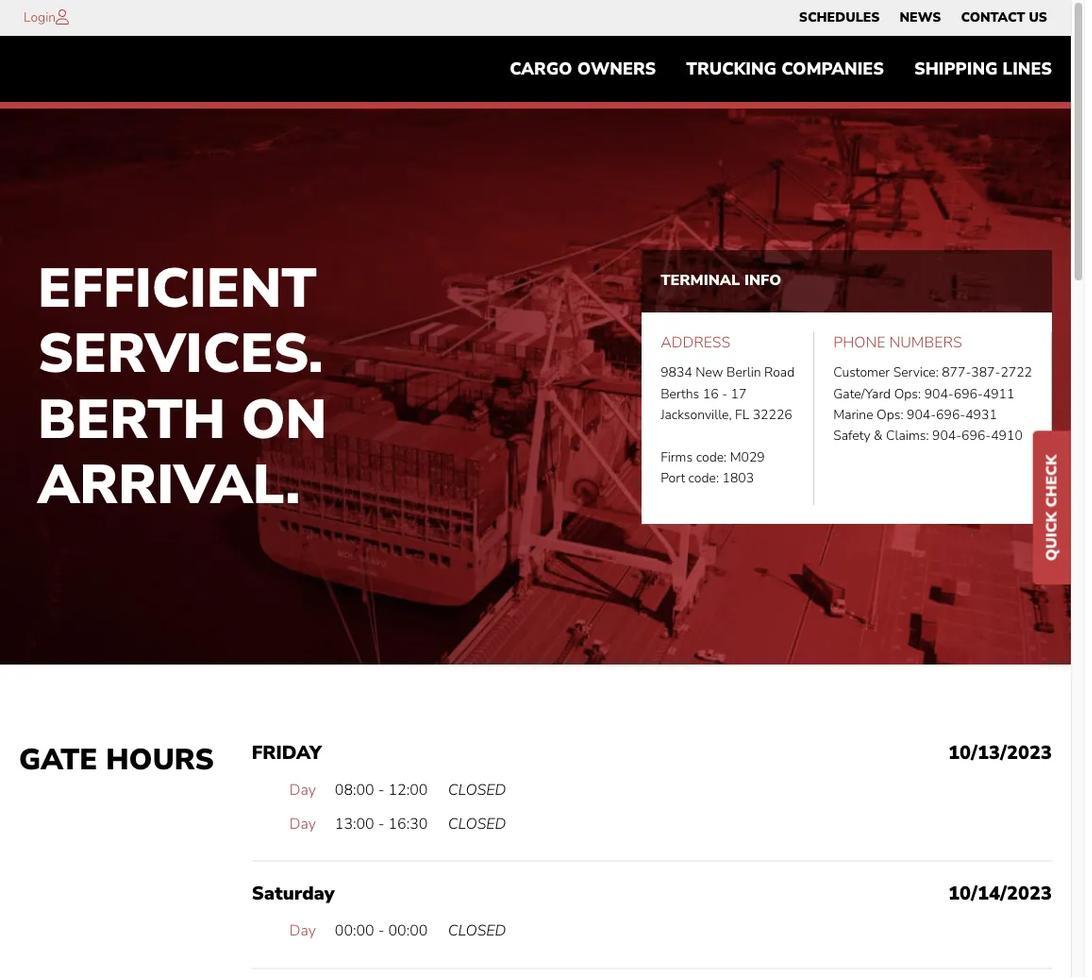 Task type: locate. For each thing, give the bounding box(es) containing it.
closed
[[448, 780, 506, 801], [448, 814, 506, 834], [448, 921, 506, 942]]

berth
[[38, 382, 226, 457]]

service:
[[894, 364, 939, 382]]

customer service: 877-387-2722 gate/yard ops: 904-696-4911 marine ops: 904-696-4931 safety & claims: 904-696-4910
[[834, 364, 1033, 445]]

saturday
[[252, 881, 335, 907]]

1 00:00 from the left
[[335, 921, 375, 942]]

0 vertical spatial ops:
[[895, 385, 922, 403]]

day left 13:00
[[289, 814, 316, 834]]

0 vertical spatial 904-
[[925, 385, 954, 403]]

claims:
[[887, 427, 929, 445]]

2722
[[1001, 364, 1033, 382]]

&
[[874, 427, 883, 445]]

menu bar down schedules link
[[495, 50, 1068, 88]]

road
[[765, 364, 795, 382]]

2 00:00 from the left
[[388, 921, 428, 942]]

on
[[241, 382, 327, 457]]

jacksonville,
[[661, 406, 732, 424]]

safety
[[834, 427, 871, 445]]

quick check
[[1042, 454, 1063, 561]]

closed for friday
[[448, 780, 506, 801]]

1 horizontal spatial 00:00
[[388, 921, 428, 942]]

services.
[[38, 316, 323, 391]]

0 vertical spatial day
[[289, 780, 316, 801]]

16:30
[[388, 814, 428, 834]]

menu bar up the shipping
[[790, 5, 1058, 31]]

user image
[[56, 9, 69, 25]]

- for 12:00
[[378, 780, 385, 801]]

4931
[[966, 406, 998, 424]]

0 horizontal spatial 00:00
[[335, 921, 375, 942]]

904- right claims:
[[933, 427, 962, 445]]

0 vertical spatial closed
[[448, 780, 506, 801]]

day
[[289, 780, 316, 801], [289, 814, 316, 834], [289, 921, 316, 942]]

12:00
[[388, 780, 428, 801]]

1 closed from the top
[[448, 780, 506, 801]]

08:00 - 12:00
[[335, 780, 428, 801]]

menu bar
[[790, 5, 1058, 31], [495, 50, 1068, 88]]

2 closed from the top
[[448, 814, 506, 834]]

9834 new berlin road berths 16 - 17 jacksonville, fl 32226
[[661, 364, 795, 424]]

contact us
[[961, 8, 1048, 26]]

1 vertical spatial ops:
[[877, 406, 904, 424]]

2 day from the top
[[289, 814, 316, 834]]

day down friday
[[289, 780, 316, 801]]

efficient
[[38, 251, 317, 325]]

code:
[[696, 448, 727, 466], [689, 469, 719, 487]]

shipping lines link
[[900, 50, 1068, 88]]

904- up claims:
[[907, 406, 937, 424]]

ops: up &
[[877, 406, 904, 424]]

gate hours
[[19, 740, 214, 780]]

0 vertical spatial menu bar
[[790, 5, 1058, 31]]

numbers
[[890, 332, 963, 353]]

3 closed from the top
[[448, 921, 506, 942]]

ops:
[[895, 385, 922, 403], [877, 406, 904, 424]]

2 vertical spatial day
[[289, 921, 316, 942]]

904- down 877-
[[925, 385, 954, 403]]

lines
[[1003, 58, 1053, 80]]

news
[[900, 8, 942, 26]]

1 vertical spatial day
[[289, 814, 316, 834]]

904-
[[925, 385, 954, 403], [907, 406, 937, 424], [933, 427, 962, 445]]

customer
[[834, 364, 890, 382]]

day down "saturday"
[[289, 921, 316, 942]]

hours
[[106, 740, 214, 780]]

1803
[[723, 469, 754, 487]]

3 day from the top
[[289, 921, 316, 942]]

code: right port
[[689, 469, 719, 487]]

10/13/2023
[[949, 740, 1053, 766]]

1 day from the top
[[289, 780, 316, 801]]

trucking companies link
[[672, 50, 900, 88]]

00:00
[[335, 921, 375, 942], [388, 921, 428, 942]]

friday
[[252, 740, 322, 766]]

port
[[661, 469, 685, 487]]

owners
[[578, 58, 656, 80]]

firms code:  m029 port code:  1803
[[661, 448, 765, 487]]

-
[[722, 385, 728, 403], [378, 780, 385, 801], [378, 814, 385, 834], [378, 921, 385, 942]]

1 vertical spatial 904-
[[907, 406, 937, 424]]

1 vertical spatial menu bar
[[495, 50, 1068, 88]]

code: up the 1803 at the top of the page
[[696, 448, 727, 466]]

2 vertical spatial closed
[[448, 921, 506, 942]]

9834
[[661, 364, 693, 382]]

10/14/2023
[[949, 881, 1053, 907]]

phone numbers
[[834, 332, 963, 353]]

4911
[[984, 385, 1015, 403]]

696-
[[954, 385, 984, 403], [937, 406, 966, 424], [962, 427, 991, 445]]

13:00 - 16:30
[[335, 814, 428, 834]]

ops: down "service:"
[[895, 385, 922, 403]]

1 vertical spatial closed
[[448, 814, 506, 834]]

gate
[[19, 740, 98, 780]]



Task type: describe. For each thing, give the bounding box(es) containing it.
m029
[[730, 448, 765, 466]]

terminal info
[[661, 270, 782, 291]]

13:00
[[335, 814, 375, 834]]

schedules link
[[799, 5, 880, 31]]

32226
[[753, 406, 793, 424]]

berlin
[[727, 364, 761, 382]]

cargo owners link
[[495, 50, 672, 88]]

4910
[[991, 427, 1023, 445]]

387-
[[972, 364, 1001, 382]]

check
[[1042, 454, 1063, 507]]

day for friday
[[289, 780, 316, 801]]

efficient services. berth on arrival.
[[38, 251, 327, 522]]

news link
[[900, 5, 942, 31]]

login link
[[24, 8, 56, 26]]

quick check link
[[1034, 431, 1071, 584]]

menu bar containing schedules
[[790, 5, 1058, 31]]

16
[[703, 385, 719, 403]]

fl
[[735, 406, 750, 424]]

quick
[[1042, 511, 1063, 561]]

0 vertical spatial 696-
[[954, 385, 984, 403]]

berths
[[661, 385, 700, 403]]

closed for saturday
[[448, 921, 506, 942]]

info
[[745, 270, 782, 291]]

shipping lines
[[915, 58, 1053, 80]]

- for 16:30
[[378, 814, 385, 834]]

address
[[661, 332, 731, 353]]

gate/yard
[[834, 385, 891, 403]]

schedules
[[799, 8, 880, 26]]

- inside 9834 new berlin road berths 16 - 17 jacksonville, fl 32226
[[722, 385, 728, 403]]

contact us link
[[961, 5, 1048, 31]]

shipping
[[915, 58, 998, 80]]

cargo owners
[[510, 58, 656, 80]]

new
[[696, 364, 724, 382]]

us
[[1029, 8, 1048, 26]]

2 vertical spatial 696-
[[962, 427, 991, 445]]

- for 00:00
[[378, 921, 385, 942]]

login
[[24, 8, 56, 26]]

terminal
[[661, 270, 741, 291]]

2 vertical spatial 904-
[[933, 427, 962, 445]]

marine
[[834, 406, 874, 424]]

cargo
[[510, 58, 573, 80]]

trucking
[[687, 58, 777, 80]]

trucking companies
[[687, 58, 885, 80]]

phone
[[834, 332, 886, 353]]

08:00
[[335, 780, 375, 801]]

1 vertical spatial code:
[[689, 469, 719, 487]]

contact
[[961, 8, 1026, 26]]

00:00 - 00:00
[[335, 921, 428, 942]]

17
[[731, 385, 747, 403]]

0 vertical spatial code:
[[696, 448, 727, 466]]

day for saturday
[[289, 921, 316, 942]]

companies
[[782, 58, 885, 80]]

1 vertical spatial 696-
[[937, 406, 966, 424]]

menu bar containing cargo owners
[[495, 50, 1068, 88]]

arrival.
[[38, 448, 300, 522]]

firms
[[661, 448, 693, 466]]

877-
[[942, 364, 972, 382]]



Task type: vqa. For each thing, say whether or not it's contained in the screenshot.
Data.
no



